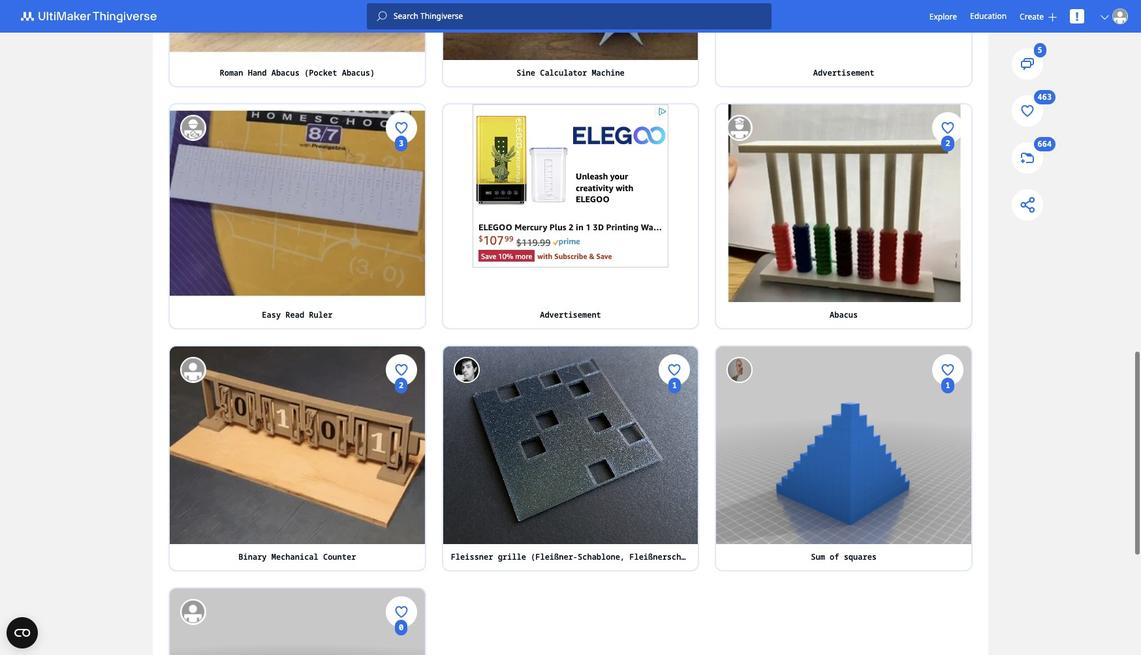 Task type: locate. For each thing, give the bounding box(es) containing it.
0 vertical spatial advertisement
[[814, 67, 875, 78]]

!
[[1076, 8, 1079, 24]]

ruler
[[309, 309, 333, 321]]

explore button
[[930, 11, 957, 22]]

463
[[1038, 92, 1052, 103]]

1 for binary mechanical counter
[[399, 451, 404, 463]]

abacus)
[[342, 67, 375, 78]]

! link
[[1070, 8, 1085, 24]]

1 horizontal spatial 2
[[946, 138, 951, 149]]

sine calculator machine link
[[443, 60, 698, 86]]

1 for abacus
[[946, 209, 951, 220]]

0 horizontal spatial 2
[[399, 380, 404, 391]]

2 for binary mechanical counter
[[399, 380, 404, 391]]

avatar image
[[1113, 8, 1128, 24], [180, 115, 206, 141], [727, 115, 753, 141], [180, 357, 206, 383], [454, 357, 480, 383], [727, 357, 753, 383], [180, 599, 206, 625]]

1 horizontal spatial abacus
[[830, 309, 858, 321]]

1
[[946, 209, 951, 220], [672, 380, 677, 391], [946, 380, 951, 391], [399, 451, 404, 463], [672, 451, 677, 463]]

fleissner grille (fleißner-schablone, fleißnersche schablone) link
[[443, 544, 738, 571]]

thumbnail representing easy read ruler image
[[170, 104, 425, 302]]

sum
[[811, 552, 825, 563]]

0 vertical spatial abacus
[[271, 67, 300, 78]]

0 vertical spatial advertisement element
[[746, 0, 942, 25]]

1 vertical spatial advertisement
[[540, 309, 601, 321]]

abacus
[[271, 67, 300, 78], [830, 309, 858, 321]]

0 horizontal spatial abacus
[[271, 67, 300, 78]]

binary mechanical counter
[[239, 552, 356, 563]]

thumbnail representing binary mechanical counter image
[[170, 347, 425, 544]]

fleissner grille (fleißner-schablone, fleißnersche schablone)
[[451, 552, 738, 563]]

advertisement element
[[746, 0, 942, 25], [473, 104, 669, 268]]

thumbnail representing roman hand abacus (pocket abacus) image
[[170, 0, 425, 60]]

plusicon image
[[1049, 13, 1057, 21]]

avatar image for fleissner grille (fleißner-schablone, fleißnersche schablone)
[[454, 357, 480, 383]]

1 vertical spatial 2
[[399, 380, 404, 391]]

create button
[[1020, 11, 1057, 22]]

2
[[946, 138, 951, 149], [399, 380, 404, 391]]

makerbot logo image
[[13, 8, 172, 24]]

search control image
[[377, 11, 387, 22]]

advertisement
[[814, 67, 875, 78], [540, 309, 601, 321]]

roman hand abacus (pocket abacus) link
[[170, 60, 425, 86]]

abacus inside roman hand abacus (pocket abacus) link
[[271, 67, 300, 78]]

schablone)
[[691, 552, 738, 563]]

calculator
[[540, 67, 587, 78]]

1 vertical spatial abacus
[[830, 309, 858, 321]]

(fleißner-
[[531, 552, 578, 563]]

easy read ruler
[[262, 309, 333, 321]]

roman
[[220, 67, 243, 78]]

3
[[399, 138, 404, 149]]

easy read ruler link
[[170, 302, 425, 328]]

1 for fleissner grille (fleißner-schablone, fleißnersche schablone)
[[672, 451, 677, 463]]

0 vertical spatial 2
[[946, 138, 951, 149]]

mechanical
[[271, 552, 319, 563]]

avatar image for sum of squares
[[727, 357, 753, 383]]

squares
[[844, 552, 877, 563]]

0 horizontal spatial advertisement element
[[473, 104, 669, 268]]

0
[[399, 38, 404, 50], [672, 38, 677, 50], [399, 209, 404, 220], [399, 281, 404, 292], [946, 281, 951, 292], [946, 451, 951, 463], [399, 523, 404, 534], [672, 523, 677, 534], [946, 523, 951, 534], [399, 622, 404, 633]]

Search Thingiverse text field
[[387, 11, 772, 22]]

binary
[[239, 552, 267, 563]]

avatar image for easy read ruler
[[180, 115, 206, 141]]

open widget image
[[7, 618, 38, 649]]

1 vertical spatial advertisement element
[[473, 104, 669, 268]]



Task type: describe. For each thing, give the bounding box(es) containing it.
2 for abacus
[[946, 138, 951, 149]]

thumbnail representing sum of squares image
[[717, 347, 972, 544]]

grille
[[498, 552, 526, 563]]

machine
[[592, 67, 625, 78]]

of
[[830, 552, 839, 563]]

sum of squares
[[811, 552, 877, 563]]

1 horizontal spatial advertisement element
[[746, 0, 942, 25]]

0 horizontal spatial advertisement
[[540, 309, 601, 321]]

roman hand abacus (pocket abacus)
[[220, 67, 375, 78]]

abacus link
[[717, 302, 972, 328]]

easy
[[262, 309, 281, 321]]

(pocket
[[304, 67, 337, 78]]

fleissner
[[451, 552, 493, 563]]

counter
[[323, 552, 356, 563]]

5
[[1038, 45, 1043, 56]]

avatar image for binary mechanical counter
[[180, 357, 206, 383]]

sum of squares link
[[717, 544, 972, 571]]

thumbnail representing sine calculator machine image
[[443, 0, 698, 60]]

1 horizontal spatial advertisement
[[814, 67, 875, 78]]

thumbnail representing fleissner grille (fleißner-schablone, fleißnersche schablone) image
[[443, 347, 698, 544]]

abacus inside abacus link
[[830, 309, 858, 321]]

binary mechanical counter link
[[170, 544, 425, 571]]

fleißnersche
[[630, 552, 686, 563]]

avatar image for abacus
[[727, 115, 753, 141]]

read
[[286, 309, 304, 321]]

thumbnail representing circle fraction cutters (play doh) image
[[170, 589, 425, 656]]

education
[[970, 10, 1007, 22]]

education link
[[970, 9, 1007, 24]]

sine
[[517, 67, 535, 78]]

explore
[[930, 11, 957, 22]]

sine calculator machine
[[517, 67, 625, 78]]

hand
[[248, 67, 267, 78]]

664
[[1038, 139, 1052, 150]]

create
[[1020, 11, 1044, 22]]

thumbnail representing abacus image
[[717, 104, 972, 302]]

schablone,
[[578, 552, 625, 563]]



Task type: vqa. For each thing, say whether or not it's contained in the screenshot.
Advertisement element
yes



